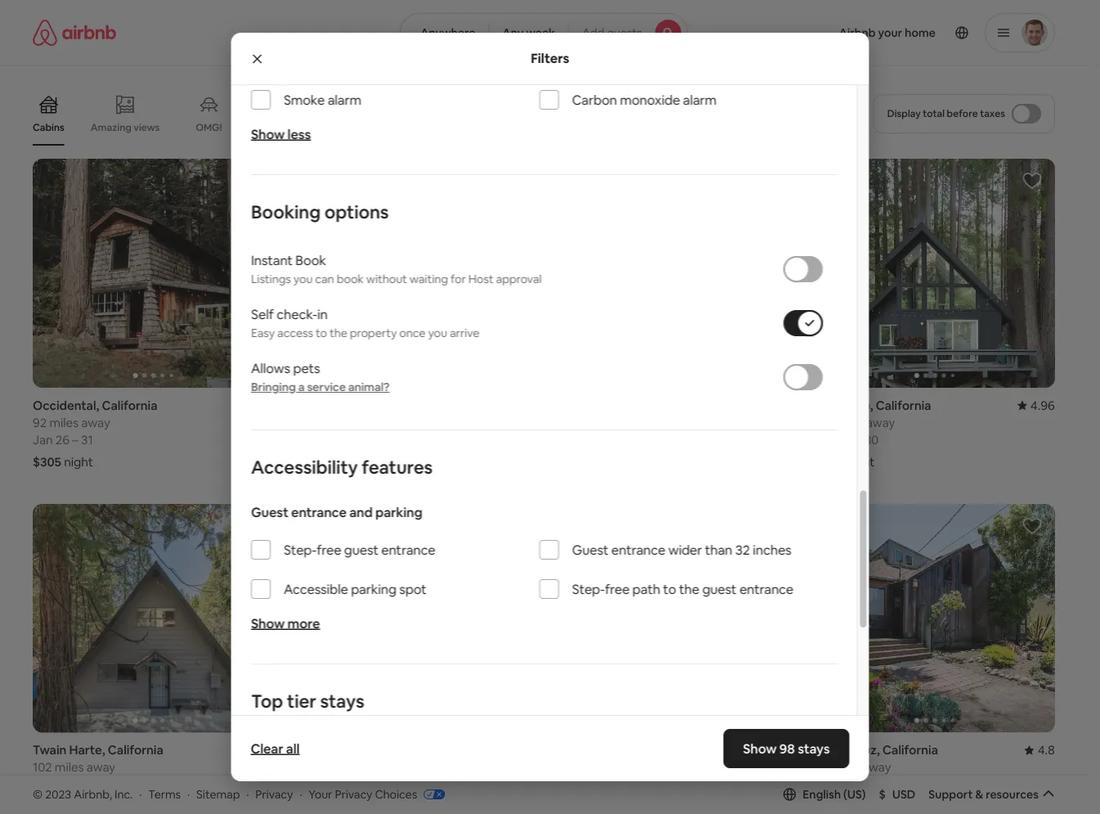 Task type: describe. For each thing, give the bounding box(es) containing it.
4.8
[[1038, 742, 1056, 758]]

guest for guest entrance wider than 32 inches
[[572, 542, 609, 558]]

show for show 98 stays
[[743, 740, 777, 757]]

stays for top tier stays
[[320, 690, 364, 713]]

nov inside santa cruz, california 27 miles away nov 5 – 10
[[815, 777, 837, 793]]

airbnb,
[[74, 787, 112, 802]]

display
[[888, 107, 921, 120]]

approval
[[496, 272, 542, 287]]

15
[[342, 777, 354, 793]]

in
[[317, 306, 328, 323]]

smoke alarm
[[284, 91, 361, 108]]

free for guest
[[317, 542, 341, 558]]

terms · sitemap · privacy
[[148, 787, 293, 802]]

support & resources button
[[929, 787, 1056, 802]]

tier
[[287, 690, 316, 713]]

7
[[337, 432, 344, 448]]

4.99
[[770, 742, 795, 758]]

wider
[[668, 542, 702, 558]]

nov right privacy link
[[293, 777, 316, 793]]

miles inside santa cruz, california 27 miles away nov 5 – 10
[[831, 760, 860, 776]]

2 · from the left
[[187, 787, 190, 802]]

free for path
[[605, 581, 630, 598]]

add
[[583, 25, 605, 40]]

nov inside twain harte, california 102 miles away nov 1 – 6
[[33, 777, 55, 793]]

terms
[[148, 787, 181, 802]]

booking
[[251, 200, 320, 224]]

– inside twain harte, california 102 miles away nov 1 – 6
[[66, 777, 72, 793]]

25
[[840, 432, 854, 448]]

views
[[134, 121, 160, 134]]

101
[[815, 414, 832, 430]]

1 horizontal spatial to
[[663, 581, 676, 598]]

1 privacy from the left
[[256, 787, 293, 802]]

california inside twain harte, california 102 miles away nov 1 – 6
[[108, 742, 164, 758]]

can
[[315, 272, 334, 287]]

0 vertical spatial parking
[[375, 504, 422, 521]]

omg!
[[196, 121, 222, 134]]

vineyards
[[258, 121, 304, 134]]

away inside occidental, california 92 miles away jan 26 – 31 $305 night
[[81, 414, 110, 430]]

1 10 from the left
[[318, 777, 331, 793]]

accessibility features
[[251, 456, 433, 479]]

amazing
[[91, 121, 132, 134]]

nov inside 56 miles away nov 2 – 7 $210 night
[[293, 432, 316, 448]]

california for cazadero, california 101 miles away nov 25 – 30 night
[[876, 397, 932, 413]]

night inside 56 miles away nov 2 – 7 $210 night
[[323, 454, 352, 470]]

cabins
[[33, 121, 64, 134]]

english (us)
[[803, 787, 866, 802]]

– inside santa cruz, california 27 miles away nov 5 – 10
[[849, 777, 855, 793]]

&
[[976, 787, 984, 802]]

less
[[287, 126, 311, 143]]

4 · from the left
[[300, 787, 302, 802]]

night inside occidental, california 92 miles away jan 26 – 31 $305 night
[[64, 454, 93, 470]]

filters
[[531, 50, 570, 67]]

group for twain harte, california
[[33, 504, 274, 733]]

0 horizontal spatial guest
[[344, 542, 378, 558]]

away inside santa cruz, california 27 miles away nov 5 – 10
[[863, 760, 892, 776]]

accessible
[[284, 581, 348, 598]]

top tier stays
[[251, 690, 364, 713]]

show less button
[[251, 126, 311, 143]]

(us)
[[844, 787, 866, 802]]

and
[[349, 504, 373, 521]]

miles inside 69 miles away nov 1 – 6
[[571, 414, 600, 430]]

nov inside 69 miles away nov 1 – 6
[[554, 432, 576, 448]]

carbon monoxide alarm
[[572, 91, 717, 108]]

you inside the self check-in easy access to the property once you arrive
[[428, 326, 447, 341]]

show less
[[251, 126, 311, 143]]

filters dialog
[[231, 0, 870, 814]]

92
[[33, 414, 47, 430]]

5
[[840, 777, 847, 793]]

arrive
[[450, 326, 479, 341]]

away inside cazadero, california 101 miles away nov 25 – 30 night
[[867, 414, 896, 430]]

california inside santa cruz, california 27 miles away nov 5 – 10
[[883, 742, 939, 758]]

california for occidental, california 92 miles away jan 26 – 31 $305 night
[[102, 397, 158, 413]]

69
[[554, 414, 568, 430]]

santa cruz, california 27 miles away nov 5 – 10
[[815, 742, 939, 793]]

$305
[[33, 454, 61, 470]]

56 miles away nov 2 – 7 $210 night
[[293, 414, 371, 470]]

nov inside cazadero, california 101 miles away nov 25 – 30 night
[[815, 432, 837, 448]]

clear all
[[251, 740, 300, 757]]

cruz,
[[850, 742, 881, 758]]

show for show less
[[251, 126, 285, 143]]

display total before taxes
[[888, 107, 1006, 120]]

add to wishlist: cazadero, california image
[[1023, 171, 1043, 191]]

4.8 out of 5 average rating image
[[1025, 742, 1056, 758]]

anywhere button
[[400, 13, 490, 52]]

than
[[705, 542, 733, 558]]

path
[[633, 581, 660, 598]]

your
[[309, 787, 333, 802]]

nov 1 – 6
[[554, 777, 603, 793]]

$210
[[293, 454, 320, 470]]

any week
[[503, 25, 556, 40]]

guest for guest entrance and parking
[[251, 504, 288, 521]]

spot
[[399, 581, 427, 598]]

map
[[538, 715, 562, 730]]

week
[[526, 25, 556, 40]]

show more
[[251, 615, 320, 632]]

easy
[[251, 326, 275, 341]]

step-free guest entrance
[[284, 542, 435, 558]]

guest entrance wider than 32 inches
[[572, 542, 792, 558]]

santa
[[815, 742, 848, 758]]

miles inside cazadero, california 101 miles away nov 25 – 30 night
[[835, 414, 864, 430]]

2
[[318, 432, 325, 448]]

27
[[815, 760, 828, 776]]

1 inside twain harte, california 102 miles away nov 1 – 6
[[58, 777, 63, 793]]

$ usd
[[880, 787, 916, 802]]

arnold, california
[[293, 742, 394, 758]]

resources
[[986, 787, 1039, 802]]

allows
[[251, 360, 290, 377]]

terms link
[[148, 787, 181, 802]]

property
[[350, 326, 397, 341]]

profile element
[[708, 0, 1056, 65]]

1 alarm from the left
[[328, 91, 361, 108]]

your privacy choices
[[309, 787, 418, 802]]

miles inside occidental, california 92 miles away jan 26 – 31 $305 night
[[49, 414, 79, 430]]

access
[[277, 326, 313, 341]]

any week button
[[489, 13, 569, 52]]

self
[[251, 306, 274, 323]]

usd
[[893, 787, 916, 802]]

away inside 69 miles away nov 1 – 6
[[603, 414, 632, 430]]

$
[[880, 787, 886, 802]]

without
[[366, 272, 407, 287]]

1 · from the left
[[139, 787, 142, 802]]



Task type: vqa. For each thing, say whether or not it's contained in the screenshot.
4th option
no



Task type: locate. For each thing, give the bounding box(es) containing it.
1 horizontal spatial 10
[[858, 777, 871, 793]]

nov left 2
[[293, 432, 316, 448]]

alarm right monoxide
[[683, 91, 717, 108]]

group for occidental, california
[[33, 159, 274, 388]]

1 vertical spatial to
[[663, 581, 676, 598]]

california inside cazadero, california 101 miles away nov 25 – 30 night
[[876, 397, 932, 413]]

0 horizontal spatial privacy
[[256, 787, 293, 802]]

guest
[[344, 542, 378, 558], [702, 581, 737, 598]]

a
[[298, 380, 304, 395]]

night down 7 in the left of the page
[[323, 454, 352, 470]]

None search field
[[400, 13, 688, 52]]

10 left '15'
[[318, 777, 331, 793]]

miles right 69
[[571, 414, 600, 430]]

show more button
[[251, 615, 320, 632]]

show inside button
[[506, 715, 536, 730]]

0 horizontal spatial stays
[[320, 690, 364, 713]]

add guests
[[583, 25, 643, 40]]

group for 56 miles away
[[293, 159, 534, 388]]

2 horizontal spatial night
[[846, 454, 875, 470]]

to right path
[[663, 581, 676, 598]]

show for show more
[[251, 615, 285, 632]]

nov down the map on the bottom of page
[[554, 777, 576, 793]]

0 vertical spatial you
[[293, 272, 313, 287]]

you inside the instant book listings you can book without waiting for host approval
[[293, 272, 313, 287]]

1 night from the left
[[64, 454, 93, 470]]

10
[[318, 777, 331, 793], [858, 777, 871, 793]]

1 horizontal spatial you
[[428, 326, 447, 341]]

3 night from the left
[[846, 454, 875, 470]]

smoke
[[284, 91, 325, 108]]

2 night from the left
[[323, 454, 352, 470]]

alarm
[[328, 91, 361, 108], [683, 91, 717, 108]]

group for santa cruz, california
[[815, 504, 1056, 733]]

miles inside 56 miles away nov 2 – 7 $210 night
[[310, 414, 339, 430]]

inc.
[[115, 787, 133, 802]]

nov down 102
[[33, 777, 55, 793]]

0 horizontal spatial free
[[317, 542, 341, 558]]

none search field containing anywhere
[[400, 13, 688, 52]]

– inside 56 miles away nov 2 – 7 $210 night
[[328, 432, 334, 448]]

guest entrance and parking
[[251, 504, 422, 521]]

group for 69 miles away
[[554, 159, 795, 388]]

away inside 56 miles away nov 2 – 7 $210 night
[[342, 414, 371, 430]]

waiting
[[410, 272, 448, 287]]

nov down 101
[[815, 432, 837, 448]]

3 · from the left
[[247, 787, 249, 802]]

instant
[[251, 252, 292, 269]]

away right 69
[[603, 414, 632, 430]]

self check-in easy access to the property once you arrive
[[251, 306, 479, 341]]

parking left spot
[[351, 581, 396, 598]]

0 horizontal spatial to
[[315, 326, 327, 341]]

group for arnold, california
[[293, 504, 534, 733]]

miles up 26
[[49, 414, 79, 430]]

support
[[929, 787, 974, 802]]

guests
[[607, 25, 643, 40]]

anywhere
[[421, 25, 476, 40]]

the down wider
[[679, 581, 700, 598]]

parking right "and"
[[375, 504, 422, 521]]

california inside occidental, california 92 miles away jan 26 – 31 $305 night
[[102, 397, 158, 413]]

california up 30
[[876, 397, 932, 413]]

cazadero, california 101 miles away nov 25 – 30 night
[[815, 397, 932, 470]]

book
[[295, 252, 326, 269]]

1 vertical spatial guest
[[572, 542, 609, 558]]

the left property
[[329, 326, 347, 341]]

2023
[[45, 787, 71, 802]]

1 horizontal spatial the
[[679, 581, 700, 598]]

check-
[[276, 306, 317, 323]]

night
[[64, 454, 93, 470], [323, 454, 352, 470], [846, 454, 875, 470]]

entrance left "and"
[[291, 504, 347, 521]]

host
[[468, 272, 493, 287]]

4.88 out of 5 average rating image
[[236, 742, 274, 758]]

6 inside twain harte, california 102 miles away nov 1 – 6
[[74, 777, 82, 793]]

the
[[329, 326, 347, 341], [679, 581, 700, 598]]

1 vertical spatial stays
[[798, 740, 830, 757]]

the inside the self check-in easy access to the property once you arrive
[[329, 326, 347, 341]]

jan
[[33, 432, 53, 448]]

entrance up path
[[612, 542, 666, 558]]

service
[[307, 380, 346, 395]]

step- up "accessible"
[[284, 542, 317, 558]]

step-free path to the guest entrance
[[572, 581, 794, 598]]

0 vertical spatial the
[[329, 326, 347, 341]]

once
[[399, 326, 425, 341]]

1 vertical spatial you
[[428, 326, 447, 341]]

show 98 stays link
[[724, 729, 850, 769]]

0 horizontal spatial 10
[[318, 777, 331, 793]]

step- for step-free guest entrance
[[284, 542, 317, 558]]

away down the harte, at left bottom
[[87, 760, 116, 776]]

show left the map on the bottom of page
[[506, 715, 536, 730]]

4.99 out of 5 average rating image
[[757, 742, 795, 758]]

instant book listings you can book without waiting for host approval
[[251, 252, 542, 287]]

guest down than
[[702, 581, 737, 598]]

0 vertical spatial guest
[[344, 542, 378, 558]]

arnold,
[[293, 742, 336, 758]]

nov 10 – 15
[[293, 777, 354, 793]]

nov down 69
[[554, 432, 576, 448]]

california for arnold, california
[[338, 742, 394, 758]]

4.96 out of 5 average rating image
[[1018, 397, 1056, 413]]

california right occidental,
[[102, 397, 158, 413]]

1 horizontal spatial night
[[323, 454, 352, 470]]

stays
[[320, 690, 364, 713], [798, 740, 830, 757]]

accessibility
[[251, 456, 358, 479]]

0 vertical spatial to
[[315, 326, 327, 341]]

you
[[293, 272, 313, 287], [428, 326, 447, 341]]

1
[[579, 432, 584, 448], [58, 777, 63, 793], [579, 777, 584, 793]]

support & resources
[[929, 787, 1039, 802]]

amazing views
[[91, 121, 160, 134]]

away down cruz,
[[863, 760, 892, 776]]

stays right tier at left bottom
[[320, 690, 364, 713]]

1 horizontal spatial stays
[[798, 740, 830, 757]]

0 horizontal spatial you
[[293, 272, 313, 287]]

group for cazadero, california
[[815, 159, 1056, 388]]

show 98 stays
[[743, 740, 830, 757]]

1 horizontal spatial step-
[[572, 581, 605, 598]]

entrance up spot
[[381, 542, 435, 558]]

98
[[780, 740, 795, 757]]

1 vertical spatial guest
[[702, 581, 737, 598]]

taxes
[[981, 107, 1006, 120]]

0 horizontal spatial alarm
[[328, 91, 361, 108]]

add to wishlist: twain harte, california image
[[241, 516, 261, 536]]

away
[[81, 414, 110, 430], [342, 414, 371, 430], [603, 414, 632, 430], [867, 414, 896, 430], [87, 760, 116, 776], [863, 760, 892, 776]]

· right terms link
[[187, 787, 190, 802]]

california up inc.
[[108, 742, 164, 758]]

privacy right your
[[335, 787, 373, 802]]

you down book
[[293, 272, 313, 287]]

– inside cazadero, california 101 miles away nov 25 – 30 night
[[856, 432, 862, 448]]

more
[[287, 615, 320, 632]]

©
[[33, 787, 43, 802]]

you right once
[[428, 326, 447, 341]]

miles up 5
[[831, 760, 860, 776]]

1 inside 69 miles away nov 1 – 6
[[579, 432, 584, 448]]

1 horizontal spatial guest
[[572, 542, 609, 558]]

1 vertical spatial parking
[[351, 581, 396, 598]]

6 inside 69 miles away nov 1 – 6
[[596, 432, 603, 448]]

away inside twain harte, california 102 miles away nov 1 – 6
[[87, 760, 116, 776]]

1 vertical spatial free
[[605, 581, 630, 598]]

102
[[33, 760, 52, 776]]

· left privacy link
[[247, 787, 249, 802]]

0 vertical spatial guest
[[251, 504, 288, 521]]

1 horizontal spatial free
[[605, 581, 630, 598]]

guest
[[251, 504, 288, 521], [572, 542, 609, 558]]

guest down "and"
[[344, 542, 378, 558]]

english (us) button
[[784, 787, 866, 802]]

entrance down inches
[[740, 581, 794, 598]]

accessible parking spot
[[284, 581, 427, 598]]

alarm right smoke
[[328, 91, 361, 108]]

night down the 31
[[64, 454, 93, 470]]

all
[[286, 740, 300, 757]]

miles up 2
[[310, 414, 339, 430]]

1 vertical spatial step-
[[572, 581, 605, 598]]

for
[[451, 272, 466, 287]]

1 horizontal spatial privacy
[[335, 787, 373, 802]]

california up '15'
[[338, 742, 394, 758]]

step- left path
[[572, 581, 605, 598]]

show
[[251, 126, 285, 143], [251, 615, 285, 632], [506, 715, 536, 730], [743, 740, 777, 757]]

step- for step-free path to the guest entrance
[[572, 581, 605, 598]]

twain
[[33, 742, 67, 758]]

miles up 25 at the right bottom of the page
[[835, 414, 864, 430]]

free left path
[[605, 581, 630, 598]]

away up 30
[[867, 414, 896, 430]]

10 inside santa cruz, california 27 miles away nov 5 – 10
[[858, 777, 871, 793]]

group
[[33, 82, 775, 146], [33, 159, 274, 388], [293, 159, 534, 388], [554, 159, 795, 388], [815, 159, 1056, 388], [33, 504, 274, 733], [293, 504, 534, 733], [554, 504, 795, 733], [815, 504, 1056, 733]]

display total before taxes button
[[874, 94, 1056, 133]]

0 vertical spatial step-
[[284, 542, 317, 558]]

night down 30
[[846, 454, 875, 470]]

show for show map
[[506, 715, 536, 730]]

0 horizontal spatial guest
[[251, 504, 288, 521]]

privacy down clear all button
[[256, 787, 293, 802]]

0 vertical spatial free
[[317, 542, 341, 558]]

nov left 5
[[815, 777, 837, 793]]

bringing a service animal? button
[[251, 380, 389, 395]]

2 10 from the left
[[858, 777, 871, 793]]

parking
[[375, 504, 422, 521], [351, 581, 396, 598]]

0 horizontal spatial the
[[329, 326, 347, 341]]

0 horizontal spatial step-
[[284, 542, 317, 558]]

harte,
[[69, 742, 105, 758]]

inches
[[753, 542, 792, 558]]

2 alarm from the left
[[683, 91, 717, 108]]

allows pets bringing a service animal?
[[251, 360, 389, 395]]

top
[[251, 690, 283, 713]]

show left 'less'
[[251, 126, 285, 143]]

cazadero,
[[815, 397, 874, 413]]

1 horizontal spatial guest
[[702, 581, 737, 598]]

booking options
[[251, 200, 389, 224]]

away up the 31
[[81, 414, 110, 430]]

occidental,
[[33, 397, 99, 413]]

to inside the self check-in easy access to the property once you arrive
[[315, 326, 327, 341]]

california up usd
[[883, 742, 939, 758]]

69 miles away nov 1 – 6
[[554, 414, 632, 448]]

· right inc.
[[139, 787, 142, 802]]

add to wishlist: santa cruz, california image
[[1023, 516, 1043, 536]]

stays for show 98 stays
[[798, 740, 830, 757]]

miles inside twain harte, california 102 miles away nov 1 – 6
[[55, 760, 84, 776]]

– inside 69 miles away nov 1 – 6
[[587, 432, 593, 448]]

· left your
[[300, 787, 302, 802]]

show map
[[506, 715, 562, 730]]

10 left $
[[858, 777, 871, 793]]

– inside occidental, california 92 miles away jan 26 – 31 $305 night
[[72, 432, 78, 448]]

miles
[[49, 414, 79, 430], [310, 414, 339, 430], [571, 414, 600, 430], [835, 414, 864, 430], [55, 760, 84, 776], [831, 760, 860, 776]]

add to wishlist: acampo, california image
[[762, 171, 782, 191]]

1 vertical spatial the
[[679, 581, 700, 598]]

to down in
[[315, 326, 327, 341]]

2 privacy from the left
[[335, 787, 373, 802]]

show left more
[[251, 615, 285, 632]]

0 vertical spatial stays
[[320, 690, 364, 713]]

show left 98
[[743, 740, 777, 757]]

free down guest entrance and parking
[[317, 542, 341, 558]]

stays up 27
[[798, 740, 830, 757]]

1 horizontal spatial alarm
[[683, 91, 717, 108]]

–
[[72, 432, 78, 448], [328, 432, 334, 448], [587, 432, 593, 448], [856, 432, 862, 448], [66, 777, 72, 793], [334, 777, 340, 793], [587, 777, 593, 793], [849, 777, 855, 793]]

group containing amazing views
[[33, 82, 775, 146]]

nov
[[293, 432, 316, 448], [554, 432, 576, 448], [815, 432, 837, 448], [33, 777, 55, 793], [293, 777, 316, 793], [554, 777, 576, 793], [815, 777, 837, 793]]

remove from wishlist: occidental, california image
[[241, 171, 261, 191]]

pets
[[293, 360, 320, 377]]

© 2023 airbnb, inc. ·
[[33, 787, 142, 802]]

add to wishlist: stinson beach, california image
[[502, 171, 521, 191]]

monoxide
[[620, 91, 680, 108]]

miles down the harte, at left bottom
[[55, 760, 84, 776]]

options
[[324, 200, 389, 224]]

0 horizontal spatial night
[[64, 454, 93, 470]]

choices
[[375, 787, 418, 802]]

away up 7 in the left of the page
[[342, 414, 371, 430]]

night inside cazadero, california 101 miles away nov 25 – 30 night
[[846, 454, 875, 470]]



